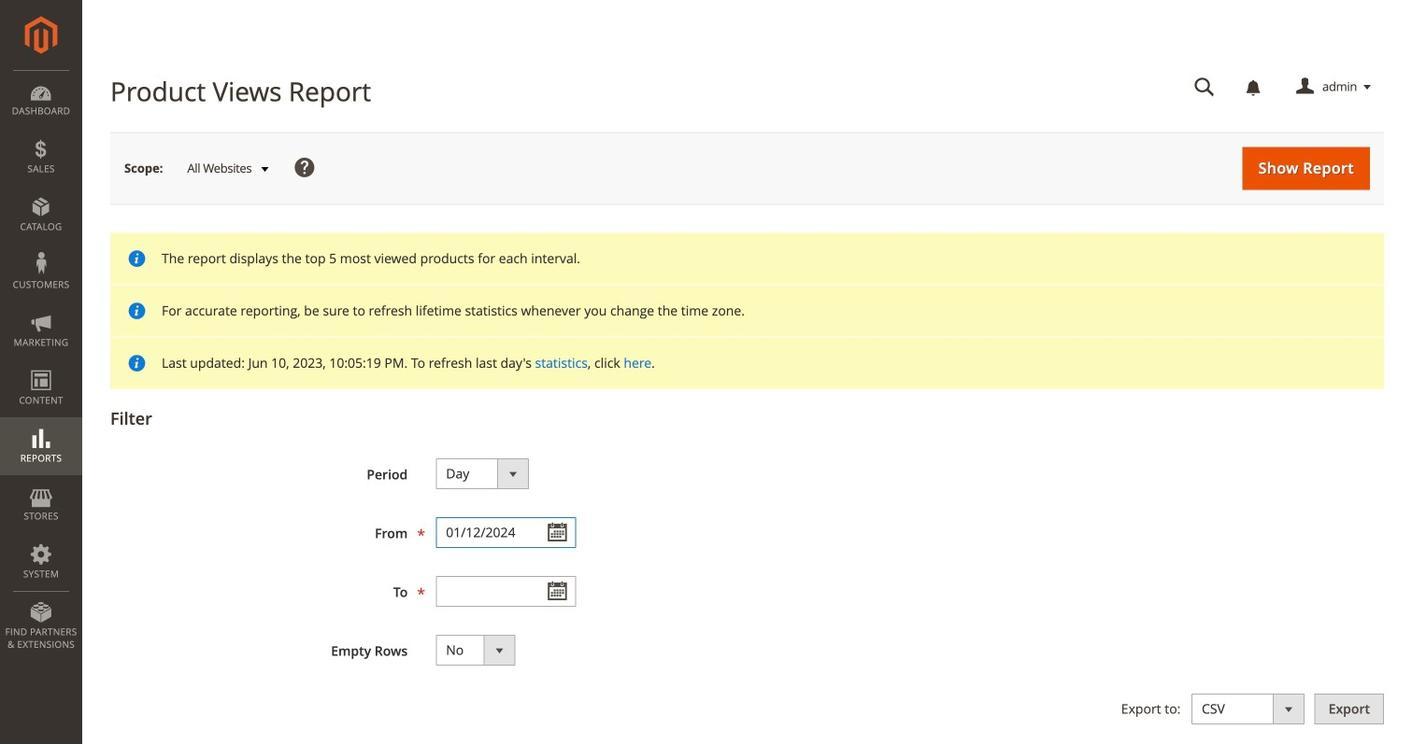 Task type: describe. For each thing, give the bounding box(es) containing it.
magento admin panel image
[[25, 16, 57, 54]]



Task type: locate. For each thing, give the bounding box(es) containing it.
menu bar
[[0, 70, 82, 661]]

None text field
[[1182, 71, 1228, 104], [436, 577, 576, 608], [1182, 71, 1228, 104], [436, 577, 576, 608]]

None text field
[[436, 518, 576, 549]]



